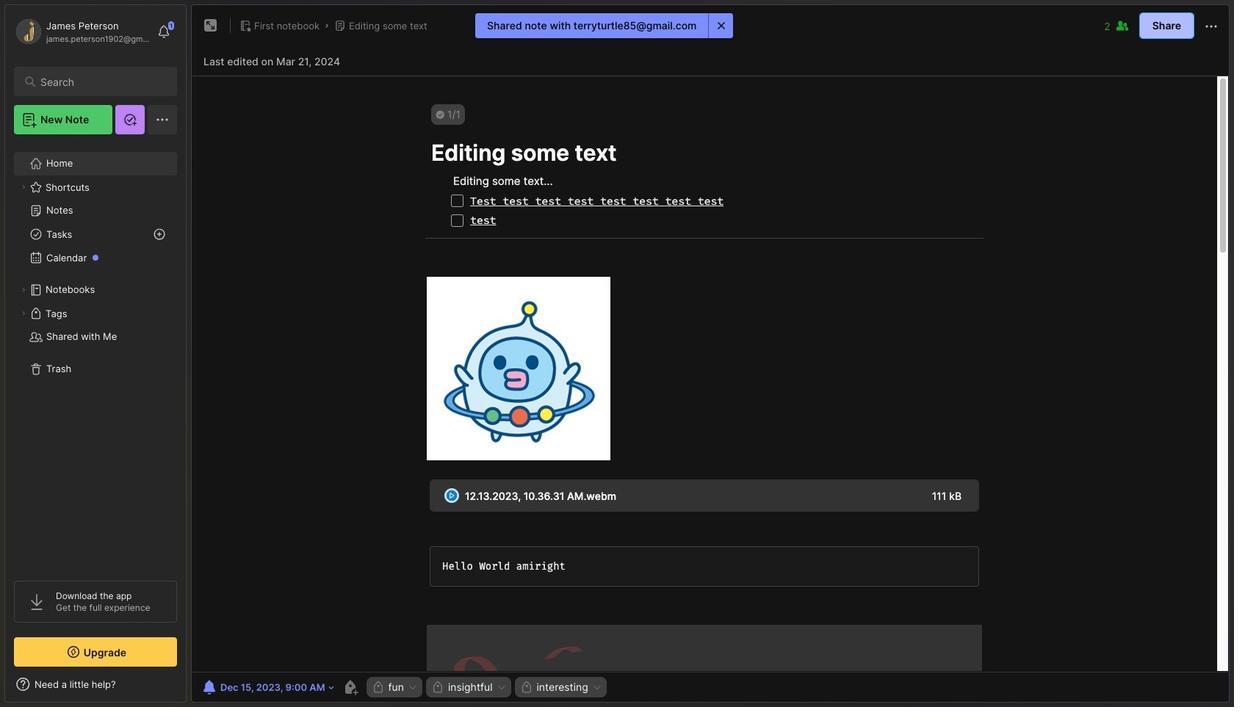 Task type: describe. For each thing, give the bounding box(es) containing it.
Search text field
[[40, 75, 164, 89]]

none search field inside main element
[[40, 73, 164, 90]]

expand note image
[[202, 17, 220, 35]]

add tag image
[[341, 679, 359, 697]]

Edit reminder field
[[199, 678, 336, 698]]

Add tag field
[[611, 681, 722, 695]]

fun Tag actions field
[[404, 683, 418, 693]]

note window element
[[191, 4, 1230, 707]]

Note Editor text field
[[192, 76, 1230, 672]]



Task type: vqa. For each thing, say whether or not it's contained in the screenshot.
SEARCH text box
yes



Task type: locate. For each thing, give the bounding box(es) containing it.
interesting Tag actions field
[[589, 683, 602, 693]]

insightful Tag actions field
[[493, 683, 507, 693]]

None search field
[[40, 73, 164, 90]]

More actions field
[[1203, 16, 1221, 35]]

WHAT'S NEW field
[[5, 673, 186, 697]]

tree inside main element
[[5, 143, 186, 568]]

expand tags image
[[19, 309, 28, 318]]

main element
[[0, 0, 191, 708]]

click to collapse image
[[186, 681, 197, 698]]

alert
[[476, 13, 734, 38]]

tree
[[5, 143, 186, 568]]

expand notebooks image
[[19, 286, 28, 295]]

Account field
[[14, 17, 150, 46]]

more actions image
[[1203, 18, 1221, 35]]



